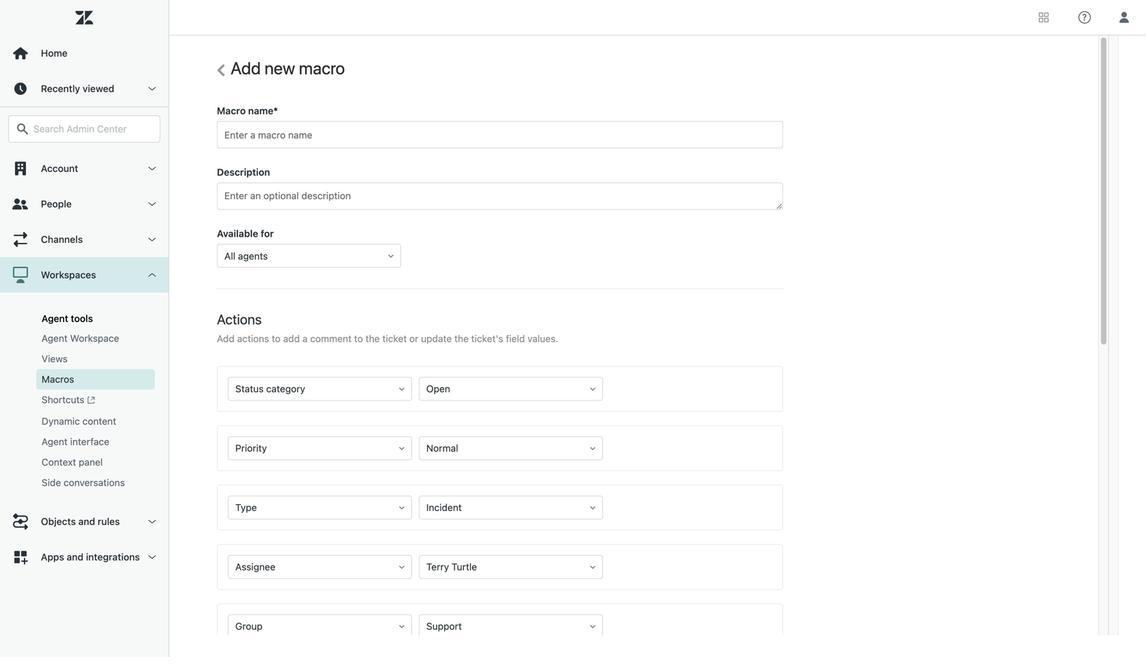 Task type: describe. For each thing, give the bounding box(es) containing it.
agent for agent workspace
[[42, 333, 68, 344]]

context
[[42, 457, 76, 468]]

shortcuts
[[42, 394, 85, 406]]

people
[[41, 198, 72, 210]]

panel
[[79, 457, 103, 468]]

apps
[[41, 551, 64, 563]]

tools
[[71, 313, 93, 324]]

context panel element
[[42, 456, 103, 469]]

tree item inside primary element
[[0, 257, 169, 504]]

user menu image
[[1116, 9, 1134, 26]]

agent tools element
[[42, 313, 93, 324]]

workspaces button
[[0, 257, 169, 293]]

channels button
[[0, 222, 169, 257]]

viewed
[[83, 83, 114, 94]]

agent workspace link
[[36, 328, 155, 349]]

tree inside primary element
[[0, 151, 169, 575]]

channels
[[41, 234, 83, 245]]

agent interface link
[[36, 432, 155, 452]]

objects and rules button
[[0, 504, 169, 540]]

agent for agent tools
[[42, 313, 68, 324]]

help image
[[1079, 11, 1092, 24]]

integrations
[[86, 551, 140, 563]]

shortcuts element
[[42, 393, 95, 408]]

agent interface
[[42, 436, 109, 447]]

dynamic content
[[42, 416, 116, 427]]

views link
[[36, 349, 155, 369]]

none search field inside primary element
[[1, 115, 167, 143]]

recently viewed button
[[0, 71, 169, 106]]

zendesk products image
[[1040, 13, 1049, 22]]

agent workspace
[[42, 333, 119, 344]]

macros link
[[36, 369, 155, 390]]

views
[[42, 353, 68, 365]]

side conversations
[[42, 477, 125, 488]]

apps and integrations
[[41, 551, 140, 563]]

dynamic
[[42, 416, 80, 427]]

account button
[[0, 151, 169, 186]]

agent tools
[[42, 313, 93, 324]]

workspaces
[[41, 269, 96, 281]]



Task type: vqa. For each thing, say whether or not it's contained in the screenshot.
Search Admin Center field
yes



Task type: locate. For each thing, give the bounding box(es) containing it.
None search field
[[1, 115, 167, 143]]

2 vertical spatial agent
[[42, 436, 68, 447]]

recently viewed
[[41, 83, 114, 94]]

workspaces group
[[0, 293, 169, 504]]

workspace
[[70, 333, 119, 344]]

objects
[[41, 516, 76, 527]]

and left rules
[[78, 516, 95, 527]]

and inside dropdown button
[[67, 551, 84, 563]]

home button
[[0, 35, 169, 71]]

context panel link
[[36, 452, 155, 473]]

dynamic content link
[[36, 411, 155, 432]]

0 vertical spatial agent
[[42, 313, 68, 324]]

people button
[[0, 186, 169, 222]]

agent left tools
[[42, 313, 68, 324]]

and inside "dropdown button"
[[78, 516, 95, 527]]

agent up views
[[42, 333, 68, 344]]

agent workspace element
[[42, 332, 119, 345]]

content
[[83, 416, 116, 427]]

tree item containing workspaces
[[0, 257, 169, 504]]

macros
[[42, 374, 74, 385]]

agent interface element
[[42, 435, 109, 449]]

views element
[[42, 352, 68, 366]]

shortcuts link
[[36, 390, 155, 411]]

agent up context
[[42, 436, 68, 447]]

and right "apps"
[[67, 551, 84, 563]]

and for objects
[[78, 516, 95, 527]]

side
[[42, 477, 61, 488]]

1 agent from the top
[[42, 313, 68, 324]]

context panel
[[42, 457, 103, 468]]

3 agent from the top
[[42, 436, 68, 447]]

and
[[78, 516, 95, 527], [67, 551, 84, 563]]

side conversations element
[[42, 476, 125, 490]]

1 vertical spatial and
[[67, 551, 84, 563]]

1 vertical spatial agent
[[42, 333, 68, 344]]

recently
[[41, 83, 80, 94]]

agent inside 'element'
[[42, 436, 68, 447]]

home
[[41, 47, 68, 59]]

apps and integrations button
[[0, 540, 169, 575]]

side conversations link
[[36, 473, 155, 493]]

conversations
[[64, 477, 125, 488]]

account
[[41, 163, 78, 174]]

primary element
[[0, 0, 169, 657]]

agent for agent interface
[[42, 436, 68, 447]]

rules
[[98, 516, 120, 527]]

interface
[[70, 436, 109, 447]]

0 vertical spatial and
[[78, 516, 95, 527]]

macros element
[[42, 373, 74, 386]]

tree
[[0, 151, 169, 575]]

dynamic content element
[[42, 415, 116, 428]]

tree item
[[0, 257, 169, 504]]

2 agent from the top
[[42, 333, 68, 344]]

tree containing account
[[0, 151, 169, 575]]

objects and rules
[[41, 516, 120, 527]]

and for apps
[[67, 551, 84, 563]]

agent
[[42, 313, 68, 324], [42, 333, 68, 344], [42, 436, 68, 447]]

Search Admin Center field
[[33, 123, 152, 135]]



